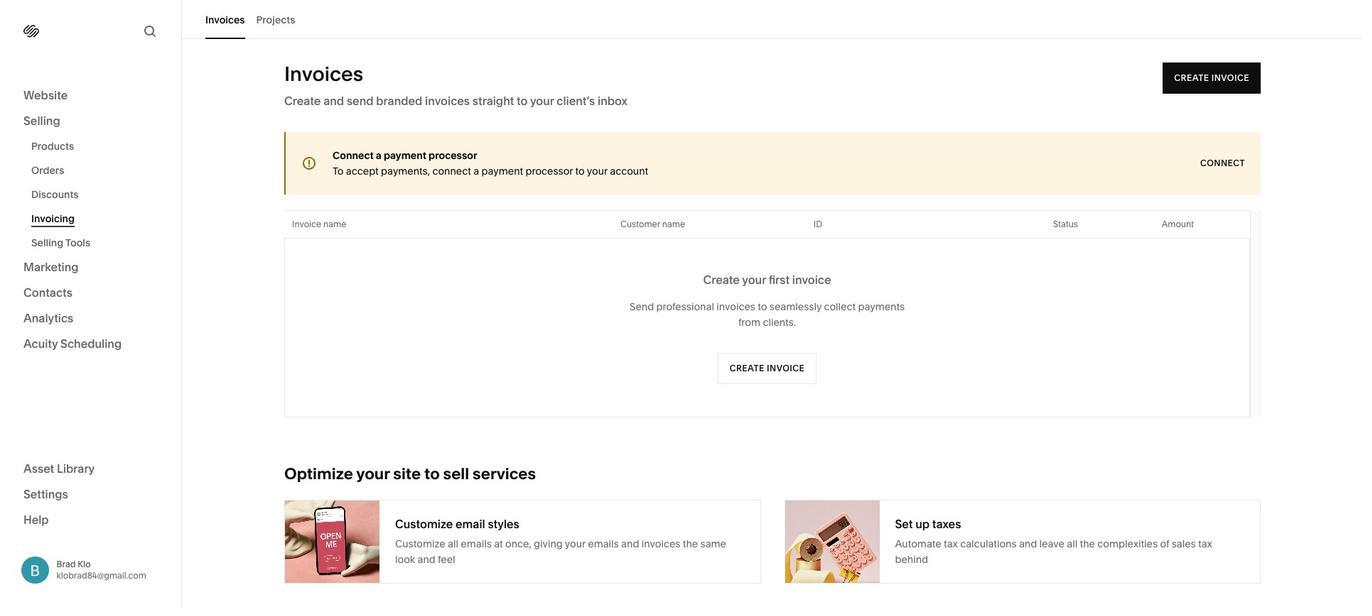 Task type: locate. For each thing, give the bounding box(es) containing it.
scheduling
[[60, 337, 122, 351]]

brad klo klobrad84@gmail.com
[[57, 559, 146, 581]]

discounts
[[31, 188, 79, 201]]

analytics
[[23, 311, 73, 326]]

selling tools
[[31, 237, 90, 249]]

selling for selling tools
[[31, 237, 63, 249]]

website
[[23, 88, 68, 102]]

help
[[23, 513, 49, 527]]

0 vertical spatial selling
[[23, 114, 60, 128]]

brad
[[57, 559, 76, 570]]

contacts link
[[23, 285, 158, 302]]

selling for selling
[[23, 114, 60, 128]]

1 vertical spatial selling
[[31, 237, 63, 249]]

orders link
[[31, 158, 166, 183]]

selling
[[23, 114, 60, 128], [31, 237, 63, 249]]

selling up marketing
[[31, 237, 63, 249]]

selling down website
[[23, 114, 60, 128]]

asset library
[[23, 462, 95, 476]]

orders
[[31, 164, 64, 177]]

marketing
[[23, 260, 79, 274]]

selling link
[[23, 113, 158, 130]]

acuity
[[23, 337, 58, 351]]

analytics link
[[23, 311, 158, 328]]

acuity scheduling
[[23, 337, 122, 351]]



Task type: describe. For each thing, give the bounding box(es) containing it.
discounts link
[[31, 183, 166, 207]]

selling tools link
[[31, 231, 166, 255]]

acuity scheduling link
[[23, 336, 158, 353]]

help link
[[23, 512, 49, 528]]

asset
[[23, 462, 54, 476]]

marketing link
[[23, 259, 158, 276]]

library
[[57, 462, 95, 476]]

products link
[[31, 134, 166, 158]]

products
[[31, 140, 74, 153]]

contacts
[[23, 286, 72, 300]]

asset library link
[[23, 461, 158, 478]]

settings
[[23, 487, 68, 501]]

invoicing
[[31, 213, 75, 225]]

invoicing link
[[31, 207, 166, 231]]

tools
[[65, 237, 90, 249]]

website link
[[23, 87, 158, 104]]

klo
[[78, 559, 91, 570]]

klobrad84@gmail.com
[[57, 571, 146, 581]]

settings link
[[23, 486, 158, 504]]



Task type: vqa. For each thing, say whether or not it's contained in the screenshot.
Help link
yes



